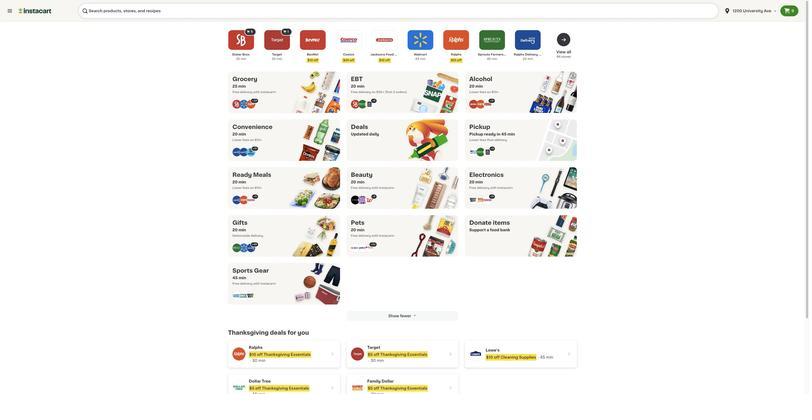 Task type: vqa. For each thing, say whether or not it's contained in the screenshot.
'on' in Ready Meals 20 min Lower fees on $10+
yes



Task type: locate. For each thing, give the bounding box(es) containing it.
fees down alcohol heading
[[480, 91, 487, 94]]

$10+ down meals
[[255, 187, 262, 190]]

delivery
[[525, 53, 538, 56]]

9 inside button
[[792, 9, 795, 13]]

electronics heading
[[470, 172, 513, 179]]

2 vertical spatial sprouts farmers market logo image
[[233, 244, 241, 253]]

30
[[272, 58, 276, 61], [252, 359, 258, 363], [371, 359, 376, 363]]

1 horizontal spatial aldi logo image
[[484, 148, 493, 157]]

20 down alcohol on the right
[[470, 85, 475, 88]]

0 vertical spatial ralphs image
[[447, 31, 466, 49]]

1 vertical spatial 25
[[233, 85, 238, 88]]

1 horizontal spatial sprouts farmers market logo image
[[358, 100, 367, 109]]

1 horizontal spatial stater bros. logo image
[[351, 100, 360, 109]]

2 + 11 from the left
[[491, 196, 494, 198]]

0 vertical spatial best buy logo image
[[470, 196, 478, 205]]

lower up rite aid® pharmacy logo
[[470, 139, 479, 142]]

20 down beauty
[[351, 181, 356, 184]]

on inside ebt 20 min free delivery on $35+ (first 3 orders)
[[372, 91, 376, 94]]

+ down alcohol 20 min lower fees on $10+
[[490, 100, 492, 102]]

instacart+ down gear
[[261, 283, 276, 286]]

0 horizontal spatial 11
[[255, 196, 257, 198]]

free inside 'grocery 25 min free delivery with instacart+'
[[233, 91, 239, 94]]

pets
[[351, 220, 365, 226]]

$10 inside bevmo! $10 off
[[308, 59, 313, 62]]

0 vertical spatial 8
[[251, 30, 253, 33]]

free down grocery
[[233, 91, 239, 94]]

$10+ inside alcohol 20 min lower fees on $10+
[[492, 91, 499, 94]]

45
[[416, 58, 419, 61], [487, 58, 491, 61], [502, 133, 507, 136], [233, 276, 238, 280], [540, 356, 545, 360]]

+ down the than
[[491, 148, 493, 150]]

1 vertical spatial target
[[367, 346, 381, 350]]

essentials
[[291, 353, 311, 357], [408, 353, 428, 357], [289, 387, 309, 391], [408, 387, 428, 391]]

with down sports gear heading
[[253, 283, 260, 286]]

camping world logo image
[[233, 292, 241, 301]]

min down target image
[[277, 58, 282, 61]]

delivery
[[240, 91, 253, 94], [359, 91, 371, 94], [495, 139, 507, 142], [359, 187, 371, 190], [477, 187, 490, 190], [251, 235, 263, 238], [359, 235, 371, 238], [240, 283, 253, 286]]

2 horizontal spatial 30
[[371, 359, 376, 363]]

20 down "ebt"
[[351, 85, 356, 88]]

20 inside ebt 20 min free delivery on $35+ (first 3 orders)
[[351, 85, 356, 88]]

on inside the ready meals 20 min lower fees on $10+
[[250, 187, 254, 190]]

1 vertical spatial 8
[[493, 148, 494, 150]]

with up 34
[[253, 91, 260, 94]]

donate items support a food bank
[[470, 220, 510, 232]]

None search field
[[79, 3, 719, 19]]

off inside $10 off thanksgiving essentials 30 min
[[257, 353, 263, 357]]

+ for pickup
[[491, 148, 493, 150]]

0 vertical spatial aldi logo image
[[365, 100, 374, 109]]

1 vertical spatial ralphs delivery now logo image
[[233, 196, 241, 205]]

1 vertical spatial sprouts farmers market logo image
[[477, 148, 485, 157]]

1 vertical spatial aldi logo image
[[484, 148, 493, 157]]

aldi logo image
[[365, 100, 374, 109], [484, 148, 493, 157]]

0 horizontal spatial aldi logo image
[[365, 100, 374, 109]]

delivery inside 'grocery 25 min free delivery with instacart+'
[[240, 91, 253, 94]]

min inside convenience 20 min lower fees on $10+
[[239, 133, 246, 136]]

on down ready meals heading
[[250, 187, 254, 190]]

costco logo image
[[247, 196, 255, 205], [484, 196, 493, 205]]

free up 'petsmart logo'
[[351, 235, 358, 238]]

instacart+ inside 'grocery 25 min free delivery with instacart+'
[[261, 91, 276, 94]]

aldi logo image for pickup
[[484, 148, 493, 157]]

costco logo image down electronics 20 min free delivery with instacart+
[[484, 196, 493, 205]]

with inside 'pets 20 min free delivery with instacart+'
[[372, 235, 378, 238]]

1 vertical spatial pickup
[[470, 133, 484, 136]]

sprouts farmers market logo image
[[358, 100, 367, 109], [477, 148, 485, 157], [233, 244, 241, 253]]

+ right big lots logo
[[491, 196, 492, 198]]

+ for ebt
[[372, 100, 374, 102]]

min up family dollar
[[377, 359, 384, 363]]

on up + 31
[[487, 91, 491, 94]]

dollar tree image
[[233, 382, 246, 395]]

walmart image
[[411, 31, 430, 49]]

20 for ebt
[[351, 85, 356, 88]]

1 vertical spatial walmart logo image
[[240, 244, 248, 253]]

best buy logo image up donate
[[470, 196, 478, 205]]

+ 11 down the ready meals 20 min lower fees on $10+
[[254, 196, 257, 198]]

20 inside 'pets 20 min free delivery with instacart+'
[[351, 229, 356, 232]]

ralphs logo image left + 31
[[477, 100, 485, 109]]

petsmart logo image
[[351, 244, 360, 253]]

$10 inside jacksons food stores $10 off
[[380, 59, 385, 62]]

with inside beauty 20 min free delivery with instacart+
[[372, 187, 378, 190]]

25 inside 'grocery 25 min free delivery with instacart+'
[[233, 85, 238, 88]]

on
[[372, 91, 376, 94], [487, 91, 491, 94], [250, 139, 254, 142], [250, 187, 254, 190]]

instacart+ for pets
[[379, 235, 395, 238]]

min down farmers at the right
[[492, 58, 498, 61]]

20 down 'convenience' "heading"
[[233, 133, 238, 136]]

view all 66 stores
[[557, 50, 572, 58]]

30 inside target 30 min
[[272, 58, 276, 61]]

ralphs delivery now logo image
[[233, 148, 241, 157], [233, 196, 241, 205], [247, 244, 255, 253]]

instacart+ inside 'pets 20 min free delivery with instacart+'
[[379, 235, 395, 238]]

pets 20 min free delivery with instacart+
[[351, 220, 395, 238]]

ralphs delivery now logo image down nationwide
[[247, 244, 255, 253]]

0 horizontal spatial sprouts farmers market logo image
[[233, 244, 241, 253]]

1 stater bros. logo image from the left
[[233, 100, 241, 109]]

target right target icon
[[367, 346, 381, 350]]

45 down walmart on the top of the page
[[416, 58, 419, 61]]

2 stater bros. logo image from the left
[[351, 100, 360, 109]]

thanksgiving inside $10 off thanksgiving essentials 30 min
[[264, 353, 290, 357]]

+ for convenience
[[253, 148, 254, 150]]

walmart
[[414, 53, 427, 56]]

0 horizontal spatial + 11
[[254, 196, 257, 198]]

11
[[255, 196, 257, 198], [492, 196, 494, 198]]

instacart+ inside beauty 20 min free delivery with instacart+
[[379, 187, 395, 190]]

delivery for pets
[[359, 235, 371, 238]]

0 horizontal spatial best buy logo image
[[247, 292, 255, 301]]

best buy logo image
[[470, 196, 478, 205], [247, 292, 255, 301]]

ralphs logo image down the ready meals 20 min lower fees on $10+
[[240, 196, 248, 205]]

free inside sports gear 45 min free delivery with instacart+
[[233, 283, 239, 286]]

best buy logo image right "camping world logo"
[[247, 292, 255, 301]]

$10+
[[492, 91, 499, 94], [255, 139, 262, 142], [255, 187, 262, 190]]

1 horizontal spatial 8
[[493, 148, 494, 150]]

+ for grocery
[[252, 100, 254, 102]]

0 horizontal spatial ralphs image
[[233, 348, 246, 361]]

min down bros.
[[241, 58, 246, 61]]

20
[[523, 58, 527, 61], [351, 85, 356, 88], [470, 85, 475, 88], [233, 133, 238, 136], [233, 181, 238, 184], [351, 181, 356, 184], [470, 181, 475, 184], [233, 229, 238, 232], [351, 229, 356, 232]]

lower down ready
[[233, 187, 242, 190]]

$5 off thanksgiving essentials down family dollar
[[368, 387, 428, 391]]

min down walmart on the top of the page
[[420, 58, 426, 61]]

min inside sports gear 45 min free delivery with instacart+
[[239, 276, 246, 280]]

$5 down dollar tree
[[249, 387, 255, 391]]

2 walmart logo image from the top
[[240, 244, 248, 253]]

supplies
[[519, 356, 536, 360]]

fees up "food4less delivery now logo"
[[243, 139, 249, 142]]

for
[[288, 330, 296, 336]]

delivery inside 'pets 20 min free delivery with instacart+'
[[359, 235, 371, 238]]

0 vertical spatial 25
[[236, 58, 240, 61]]

pickup
[[470, 124, 491, 130], [470, 133, 484, 136]]

45 right in
[[502, 133, 507, 136]]

ralphs image
[[447, 31, 466, 49], [233, 348, 246, 361]]

pickup up ready
[[470, 124, 491, 130]]

8 down the than
[[493, 148, 494, 150]]

1 horizontal spatial costco logo image
[[484, 196, 493, 205]]

45 down sports
[[233, 276, 238, 280]]

min inside target 30 min
[[277, 58, 282, 61]]

free inside 'pets 20 min free delivery with instacart+'
[[351, 235, 358, 238]]

aldi logo image down ebt 20 min free delivery on $35+ (first 3 orders)
[[365, 100, 374, 109]]

nationwide
[[233, 235, 250, 238]]

$10+ up 10
[[255, 139, 262, 142]]

fees down ready
[[243, 187, 249, 190]]

1 vertical spatial 9
[[374, 100, 376, 102]]

walmart logo image
[[240, 100, 248, 109], [240, 244, 248, 253]]

45 right the supplies
[[540, 356, 545, 360]]

min inside ebt 20 min free delivery on $35+ (first 3 orders)
[[357, 85, 365, 88]]

delivery inside electronics 20 min free delivery with instacart+
[[477, 187, 490, 190]]

min down "delivery"
[[528, 58, 533, 61]]

delivery for beauty
[[359, 187, 371, 190]]

+ for ready
[[254, 196, 255, 198]]

1 vertical spatial best buy logo image
[[247, 292, 255, 301]]

2 11 from the left
[[492, 196, 494, 198]]

$5 off thanksgiving essentials
[[249, 387, 309, 391], [368, 387, 428, 391]]

(first
[[385, 91, 393, 94]]

0 vertical spatial pickup
[[470, 124, 491, 130]]

1 walmart logo image from the top
[[240, 100, 248, 109]]

instacart+ down electronics heading
[[498, 187, 513, 190]]

2 vertical spatial ralphs delivery now logo image
[[247, 244, 255, 253]]

gifts heading
[[233, 220, 263, 227]]

+ 11
[[254, 196, 257, 198], [491, 196, 494, 198]]

$10 off cleaning supplies
[[487, 356, 536, 360]]

45 down 'sprouts'
[[487, 58, 491, 61]]

on inside alcohol 20 min lower fees on $10+
[[487, 91, 491, 94]]

free up sephora logo
[[351, 187, 358, 190]]

1 horizontal spatial dollar
[[382, 380, 394, 384]]

+
[[252, 100, 254, 102], [372, 100, 374, 102], [490, 100, 492, 102], [253, 148, 254, 150], [491, 148, 493, 150], [254, 196, 255, 198], [373, 196, 374, 198], [491, 196, 492, 198], [252, 243, 254, 246], [371, 243, 372, 246]]

stater bros. logo image left + 34
[[233, 100, 241, 109]]

delivery inside pickup pickup ready in 45 min lower fees than delivery
[[495, 139, 507, 142]]

$10+ up 31
[[492, 91, 499, 94]]

$5 right target icon
[[368, 353, 373, 357]]

1 horizontal spatial ralphs image
[[447, 31, 466, 49]]

jacksons food stores image
[[376, 31, 394, 49]]

costco logo image down the ready meals 20 min lower fees on $10+
[[247, 196, 255, 205]]

min down alcohol on the right
[[476, 85, 483, 88]]

$10 inside $10 off thanksgiving essentials 30 min
[[249, 353, 256, 357]]

free inside ebt 20 min free delivery on $35+ (first 3 orders)
[[351, 91, 358, 94]]

min down pets
[[357, 229, 365, 232]]

delivery inside ebt 20 min free delivery on $35+ (first 3 orders)
[[359, 91, 371, 94]]

11 right big lots logo
[[492, 196, 494, 198]]

food4less delivery now logo image
[[240, 148, 248, 157]]

thanksgiving
[[228, 330, 269, 336], [264, 353, 290, 357], [381, 353, 407, 357], [262, 387, 288, 391], [381, 387, 407, 391]]

2 vertical spatial $10+
[[255, 187, 262, 190]]

vons logo image
[[484, 100, 493, 109]]

+ right "food4less delivery now logo"
[[253, 148, 254, 150]]

on inside convenience 20 min lower fees on $10+
[[250, 139, 254, 142]]

33
[[372, 243, 376, 246]]

+ 11 for 20
[[491, 196, 494, 198]]

$10+ for convenience
[[255, 139, 262, 142]]

11 down the ready meals 20 min lower fees on $10+
[[255, 196, 257, 198]]

+ down ebt 20 min free delivery on $35+ (first 3 orders)
[[372, 100, 374, 102]]

20 inside gifts 20 min nationwide delivery
[[233, 229, 238, 232]]

free up "camping world logo"
[[233, 283, 239, 286]]

$10+ inside convenience 20 min lower fees on $10+
[[255, 139, 262, 142]]

ralphs for ralphs
[[249, 346, 263, 350]]

45 inside pickup pickup ready in 45 min lower fees than delivery
[[502, 133, 507, 136]]

delivery inside gifts 20 min nationwide delivery
[[251, 235, 263, 238]]

+ 11 for meals
[[254, 196, 257, 198]]

cleaning
[[501, 356, 518, 360]]

stater bros. logo image for ebt
[[351, 100, 360, 109]]

lower up bevmo! logo
[[470, 91, 479, 94]]

with up 2
[[372, 187, 378, 190]]

fees inside pickup pickup ready in 45 min lower fees than delivery
[[480, 139, 487, 142]]

1 horizontal spatial target
[[367, 346, 381, 350]]

pet food express logo image
[[365, 244, 374, 253]]

delivery inside beauty 20 min free delivery with instacart+
[[359, 187, 371, 190]]

1 horizontal spatial 11
[[492, 196, 494, 198]]

1 horizontal spatial 30
[[272, 58, 276, 61]]

beauty heading
[[351, 172, 395, 179]]

$10 off thanksgiving essentials 30 min
[[249, 353, 311, 363]]

+ down the ready meals 20 min lower fees on $10+
[[254, 196, 255, 198]]

20 inside electronics 20 min free delivery with instacart+
[[470, 181, 475, 184]]

1 11 from the left
[[255, 196, 257, 198]]

lower up "food4less delivery now logo"
[[233, 139, 242, 142]]

ralphs $10 off
[[451, 53, 462, 62]]

+ right bath & body works logo
[[373, 196, 374, 198]]

delivery up + 34
[[240, 91, 253, 94]]

0 horizontal spatial costco logo image
[[247, 196, 255, 205]]

all
[[567, 50, 572, 54]]

+ 11 right big lots logo
[[491, 196, 494, 198]]

instacart+ down the 'grocery' heading
[[261, 91, 276, 94]]

9
[[792, 9, 795, 13], [374, 100, 376, 102]]

delivery for grocery
[[240, 91, 253, 94]]

0 horizontal spatial 30
[[252, 359, 258, 363]]

sprouts farmers market logo image left + 9
[[358, 100, 367, 109]]

0 vertical spatial $10+
[[492, 91, 499, 94]]

20 for beauty
[[351, 181, 356, 184]]

20 down the electronics
[[470, 181, 475, 184]]

pickup heading
[[470, 124, 515, 131]]

+ down gifts 20 min nationwide delivery in the bottom left of the page
[[252, 243, 254, 246]]

30 right target icon
[[371, 359, 376, 363]]

0 vertical spatial sprouts farmers market logo image
[[358, 100, 367, 109]]

dollar
[[249, 380, 261, 384], [382, 380, 394, 384]]

target
[[272, 53, 282, 56], [367, 346, 381, 350]]

min inside $10 off thanksgiving essentials 30 min
[[259, 359, 266, 363]]

0 horizontal spatial stater bros. logo image
[[233, 100, 241, 109]]

0 vertical spatial walmart logo image
[[240, 100, 248, 109]]

$5
[[368, 353, 373, 357], [249, 387, 255, 391], [368, 387, 373, 391]]

ralphs delivery now logo image for meals
[[233, 196, 241, 205]]

30 down target image
[[272, 58, 276, 61]]

45 inside walmart 45 min
[[416, 58, 419, 61]]

pickup left ready
[[470, 133, 484, 136]]

delivery up + 33
[[359, 235, 371, 238]]

costco logo image for meals
[[247, 196, 255, 205]]

essentials inside the $5 off thanksgiving essentials 30 min
[[408, 353, 428, 357]]

lower
[[470, 91, 479, 94], [233, 139, 242, 142], [470, 139, 479, 142], [233, 187, 242, 190]]

0 horizontal spatial ralphs
[[249, 346, 263, 350]]

1 vertical spatial $10+
[[255, 139, 262, 142]]

instacart image
[[19, 8, 51, 14]]

family dollar
[[367, 380, 394, 384]]

on up + 10
[[250, 139, 254, 142]]

1 costco logo image from the left
[[247, 196, 255, 205]]

target inside target 30 min
[[272, 53, 282, 56]]

ave
[[764, 9, 772, 13]]

sprouts farmers market logo image down nationwide
[[233, 244, 241, 253]]

20 down "delivery"
[[523, 58, 527, 61]]

with
[[253, 91, 260, 94], [372, 187, 378, 190], [490, 187, 497, 190], [372, 235, 378, 238], [253, 283, 260, 286]]

ralphs delivery now logo image left aldi express logo
[[233, 148, 241, 157]]

walmart logo image for grocery
[[240, 100, 248, 109]]

min
[[241, 58, 246, 61], [277, 58, 282, 61], [420, 58, 426, 61], [492, 58, 498, 61], [528, 58, 533, 61], [238, 85, 246, 88], [357, 85, 365, 88], [476, 85, 483, 88], [239, 133, 246, 136], [508, 133, 515, 136], [239, 181, 246, 184], [357, 181, 365, 184], [476, 181, 483, 184], [239, 229, 246, 232], [357, 229, 365, 232], [239, 276, 246, 280], [546, 356, 554, 360], [259, 359, 266, 363], [377, 359, 384, 363]]

0 vertical spatial ralphs delivery now logo image
[[233, 148, 241, 157]]

walmart logo image left + 49
[[240, 244, 248, 253]]

0 vertical spatial target
[[272, 53, 282, 56]]

min down beauty
[[357, 181, 365, 184]]

9 down ebt 20 min free delivery on $35+ (first 3 orders)
[[374, 100, 376, 102]]

delivery inside sports gear 45 min free delivery with instacart+
[[240, 283, 253, 286]]

delivery up bath & body works logo
[[359, 187, 371, 190]]

off
[[314, 59, 318, 62], [350, 59, 355, 62], [386, 59, 390, 62], [457, 59, 462, 62], [257, 353, 263, 357], [374, 353, 380, 357], [494, 356, 500, 360], [255, 387, 261, 391], [374, 387, 380, 391]]

with inside 'grocery 25 min free delivery with instacart+'
[[253, 91, 260, 94]]

$5 down family
[[368, 387, 373, 391]]

30 inside the $5 off thanksgiving essentials 30 min
[[371, 359, 376, 363]]

sephora logo image
[[351, 196, 360, 205]]

fees left the than
[[480, 139, 487, 142]]

stater bros. image
[[232, 31, 251, 49]]

tree
[[262, 380, 271, 384]]

min up dollar tree
[[259, 359, 266, 363]]

free for electronics
[[470, 187, 476, 190]]

rite aid® pharmacy logo image
[[470, 148, 478, 157]]

$10 inside ralphs $10 off
[[451, 59, 457, 62]]

2 horizontal spatial sprouts farmers market logo image
[[477, 148, 485, 157]]

1200
[[733, 9, 743, 13]]

ralphs inside ralphs delivery now 20 min
[[514, 53, 525, 56]]

25
[[236, 58, 240, 61], [233, 85, 238, 88]]

0 horizontal spatial dollar
[[249, 380, 261, 384]]

free inside beauty 20 min free delivery with instacart+
[[351, 187, 358, 190]]

min down ready
[[239, 181, 246, 184]]

costco image
[[340, 31, 358, 49]]

delivery down in
[[495, 139, 507, 142]]

min right in
[[508, 133, 515, 136]]

stater bros. logo image left + 9
[[351, 100, 360, 109]]

min down grocery
[[238, 85, 246, 88]]

stater bros. logo image
[[233, 100, 241, 109], [351, 100, 360, 109]]

ralphs delivery now 20 min
[[514, 53, 546, 61]]

dollar left the "tree"
[[249, 380, 261, 384]]

20 up nationwide
[[233, 229, 238, 232]]

on for alcohol
[[487, 91, 491, 94]]

ebt 20 min free delivery on $35+ (first 3 orders)
[[351, 76, 407, 94]]

show fewer
[[389, 315, 411, 318]]

min inside ralphs delivery now 20 min
[[528, 58, 533, 61]]

beauty
[[351, 172, 373, 178]]

0 horizontal spatial target
[[272, 53, 282, 56]]

1 $5 off thanksgiving essentials from the left
[[249, 387, 309, 391]]

walmart logo image for gifts
[[240, 244, 248, 253]]

1 horizontal spatial 9
[[792, 9, 795, 13]]

1 horizontal spatial ralphs
[[451, 53, 462, 56]]

1200 university ave button
[[721, 3, 781, 19], [724, 3, 778, 19]]

free down the electronics
[[470, 187, 476, 190]]

big lots logo image
[[477, 196, 485, 205]]

instacart+ for electronics
[[498, 187, 513, 190]]

8
[[251, 30, 253, 33], [493, 148, 494, 150]]

convenience
[[233, 124, 273, 130]]

1 pickup from the top
[[470, 124, 491, 130]]

with for beauty
[[372, 187, 378, 190]]

with inside electronics 20 min free delivery with instacart+
[[490, 187, 497, 190]]

1 horizontal spatial $5 off thanksgiving essentials
[[368, 387, 428, 391]]

sprouts farmers market logo image for pickup
[[477, 148, 485, 157]]

0 horizontal spatial $5 off thanksgiving essentials
[[249, 387, 309, 391]]

30 inside $10 off thanksgiving essentials 30 min
[[252, 359, 258, 363]]

free
[[233, 91, 239, 94], [351, 91, 358, 94], [351, 187, 358, 190], [470, 187, 476, 190], [351, 235, 358, 238], [233, 283, 239, 286]]

20 inside convenience 20 min lower fees on $10+
[[233, 133, 238, 136]]

donate items heading
[[470, 220, 510, 227]]

market
[[505, 53, 515, 56]]

11 for electronics
[[492, 196, 494, 198]]

2 $5 off thanksgiving essentials from the left
[[368, 387, 428, 391]]

fees inside alcohol 20 min lower fees on $10+
[[480, 91, 487, 94]]

8 right stater bros. image
[[251, 30, 253, 33]]

bevmo!
[[307, 53, 319, 56]]

2 horizontal spatial ralphs
[[514, 53, 525, 56]]

stater
[[232, 53, 242, 56]]

convenience heading
[[233, 124, 273, 131]]

1 horizontal spatial + 11
[[491, 196, 494, 198]]

2 costco logo image from the left
[[484, 196, 493, 205]]

delivery up dick's sporting goods logo at bottom
[[240, 283, 253, 286]]

lower inside alcohol 20 min lower fees on $10+
[[470, 91, 479, 94]]

walmart logo image left + 34
[[240, 100, 248, 109]]

20 inside the ready meals 20 min lower fees on $10+
[[233, 181, 238, 184]]

20 inside alcohol 20 min lower fees on $10+
[[470, 85, 475, 88]]

free inside electronics 20 min free delivery with instacart+
[[470, 187, 476, 190]]

0 vertical spatial 9
[[792, 9, 795, 13]]

1 + 11 from the left
[[254, 196, 257, 198]]

alcohol heading
[[470, 76, 499, 83]]

on left $35+ at the left of the page
[[372, 91, 376, 94]]

instacart+ inside electronics 20 min free delivery with instacart+
[[498, 187, 513, 190]]

delivery down "ebt"
[[359, 91, 371, 94]]

$10+ for alcohol
[[492, 91, 499, 94]]

dollar right family
[[382, 380, 394, 384]]

ready meals heading
[[233, 172, 271, 179]]

20 inside beauty 20 min free delivery with instacart+
[[351, 181, 356, 184]]

instacart+
[[261, 91, 276, 94], [379, 187, 395, 190], [498, 187, 513, 190], [379, 235, 395, 238], [261, 283, 276, 286]]

ralphs logo image
[[247, 100, 255, 109], [477, 100, 485, 109], [240, 196, 248, 205]]



Task type: describe. For each thing, give the bounding box(es) containing it.
ralphs delivery now image
[[519, 31, 538, 49]]

45 inside sports gear 45 min free delivery with instacart+
[[233, 276, 238, 280]]

walmart 45 min
[[414, 53, 427, 61]]

sprouts farmers market image
[[483, 31, 502, 49]]

deals heading
[[351, 124, 379, 131]]

delivery for ebt
[[359, 91, 371, 94]]

30 for target
[[371, 359, 376, 363]]

0 horizontal spatial 9
[[374, 100, 376, 102]]

ralphs logo image for meals
[[240, 196, 248, 205]]

deals updated daily
[[351, 124, 379, 136]]

9 button
[[781, 5, 799, 16]]

min inside stater bros. 25 min
[[241, 58, 246, 61]]

costco
[[343, 53, 355, 56]]

min inside alcohol 20 min lower fees on $10+
[[476, 85, 483, 88]]

beauty 20 min free delivery with instacart+
[[351, 172, 395, 190]]

off inside bevmo! $10 off
[[314, 59, 318, 62]]

grocery heading
[[233, 76, 276, 83]]

66
[[557, 55, 561, 58]]

1 dollar from the left
[[249, 380, 261, 384]]

30 for ralphs
[[252, 359, 258, 363]]

delivery for electronics
[[477, 187, 490, 190]]

deals
[[351, 124, 368, 130]]

1 horizontal spatial best buy logo image
[[470, 196, 478, 205]]

pickup pickup ready in 45 min lower fees than delivery
[[470, 124, 515, 142]]

petco logo image
[[358, 244, 367, 253]]

$20
[[343, 59, 349, 62]]

with for grocery
[[253, 91, 260, 94]]

view
[[557, 50, 566, 54]]

donate
[[470, 220, 492, 226]]

gifts 20 min nationwide delivery
[[233, 220, 263, 238]]

lowe's image
[[470, 348, 483, 361]]

with inside sports gear 45 min free delivery with instacart+
[[253, 283, 260, 286]]

sprouts farmers market 45 min
[[478, 53, 515, 61]]

grocery 25 min free delivery with instacart+
[[233, 76, 276, 94]]

instacart+ inside sports gear 45 min free delivery with instacart+
[[261, 283, 276, 286]]

1200 university ave
[[733, 9, 772, 13]]

a
[[487, 229, 489, 232]]

bevmo! logo image
[[470, 100, 478, 109]]

family
[[367, 380, 381, 384]]

with for pets
[[372, 235, 378, 238]]

+ 34
[[252, 100, 257, 102]]

target image
[[268, 31, 286, 49]]

instacart+ for beauty
[[379, 187, 395, 190]]

aldi express logo image
[[247, 148, 255, 157]]

ebt
[[351, 76, 363, 82]]

25 inside stater bros. 25 min
[[236, 58, 240, 61]]

aldi logo image for ebt
[[365, 100, 374, 109]]

now
[[539, 53, 546, 56]]

20 for gifts
[[233, 229, 238, 232]]

$10+ inside the ready meals 20 min lower fees on $10+
[[255, 187, 262, 190]]

$5 for dollar tree
[[249, 387, 255, 391]]

thanksgiving inside the $5 off thanksgiving essentials 30 min
[[381, 353, 407, 357]]

2 pickup from the top
[[470, 133, 484, 136]]

stores
[[395, 53, 405, 56]]

support
[[470, 229, 486, 232]]

in
[[497, 133, 501, 136]]

45 min
[[540, 356, 554, 360]]

+ 8
[[491, 148, 494, 150]]

+ 31
[[490, 100, 494, 102]]

lowe's
[[486, 349, 500, 353]]

$5 for family dollar
[[368, 387, 373, 391]]

min right the supplies
[[546, 356, 554, 360]]

ready
[[233, 172, 252, 178]]

gear
[[254, 268, 269, 274]]

+ for gifts
[[252, 243, 254, 246]]

alcohol 20 min lower fees on $10+
[[470, 76, 499, 94]]

updated
[[351, 133, 369, 136]]

lower inside pickup pickup ready in 45 min lower fees than delivery
[[470, 139, 479, 142]]

orders)
[[396, 91, 407, 94]]

$5 inside the $5 off thanksgiving essentials 30 min
[[368, 353, 373, 357]]

sports gear heading
[[233, 268, 276, 275]]

daily
[[369, 133, 379, 136]]

delivery for gifts
[[251, 235, 263, 238]]

49
[[254, 243, 257, 246]]

electronics
[[470, 172, 504, 178]]

alcohol
[[470, 76, 493, 82]]

off inside the $5 off thanksgiving essentials 30 min
[[374, 353, 380, 357]]

with for electronics
[[490, 187, 497, 190]]

ralphs logo image for 20
[[477, 100, 485, 109]]

thanksgiving deals for you
[[228, 330, 309, 336]]

2 1200 university ave button from the left
[[724, 3, 778, 19]]

stater bros. logo image for grocery
[[233, 100, 241, 109]]

20 for electronics
[[470, 181, 475, 184]]

free for beauty
[[351, 187, 358, 190]]

min inside electronics 20 min free delivery with instacart+
[[476, 181, 483, 184]]

min inside 'pets 20 min free delivery with instacart+'
[[357, 229, 365, 232]]

off inside ralphs $10 off
[[457, 59, 462, 62]]

min inside gifts 20 min nationwide delivery
[[239, 229, 246, 232]]

free for ebt
[[351, 91, 358, 94]]

stater bros. 25 min
[[232, 53, 250, 61]]

free for pets
[[351, 235, 358, 238]]

min inside the $5 off thanksgiving essentials 30 min
[[377, 359, 384, 363]]

ready meals 20 min lower fees on $10+
[[233, 172, 271, 190]]

bevmo! $10 off
[[307, 53, 319, 62]]

$5 off thanksgiving essentials for dollar
[[368, 387, 428, 391]]

ralphs logo image down 'grocery 25 min free delivery with instacart+'
[[247, 100, 255, 109]]

you
[[298, 330, 309, 336]]

20 for alcohol
[[470, 85, 475, 88]]

bank
[[501, 229, 510, 232]]

ralphs for ralphs delivery now 20 min
[[514, 53, 525, 56]]

+ for beauty
[[373, 196, 374, 198]]

34
[[254, 100, 257, 102]]

food
[[490, 229, 500, 232]]

ready
[[484, 133, 496, 136]]

sports
[[233, 268, 253, 274]]

ralphs for ralphs $10 off
[[451, 53, 462, 56]]

20 for convenience
[[233, 133, 238, 136]]

show fewer button
[[347, 312, 459, 321]]

fees inside convenience 20 min lower fees on $10+
[[243, 139, 249, 142]]

+ 33
[[371, 243, 376, 246]]

deals
[[270, 330, 286, 336]]

ebt heading
[[351, 76, 407, 83]]

min inside walmart 45 min
[[420, 58, 426, 61]]

Search field
[[79, 3, 719, 19]]

bevmo! image
[[304, 31, 322, 49]]

essentials inside $10 off thanksgiving essentials 30 min
[[291, 353, 311, 357]]

+ 10
[[253, 148, 257, 150]]

jacksons
[[371, 53, 385, 56]]

pets heading
[[351, 220, 395, 227]]

jacksons food stores $10 off
[[371, 53, 405, 62]]

items
[[493, 220, 510, 226]]

ralphs delivery now logo image for 20
[[233, 148, 241, 157]]

+ 2
[[373, 196, 376, 198]]

fees inside the ready meals 20 min lower fees on $10+
[[243, 187, 249, 190]]

bath & body works logo image
[[358, 196, 367, 205]]

1
[[288, 30, 289, 33]]

meals
[[253, 172, 271, 178]]

target 30 min
[[272, 53, 282, 61]]

2
[[374, 196, 376, 198]]

$5 off thanksgiving essentials for tree
[[249, 387, 309, 391]]

target for target 30 min
[[272, 53, 282, 56]]

farmers
[[491, 53, 504, 56]]

sprouts farmers market logo image for ebt
[[358, 100, 367, 109]]

min inside 'grocery 25 min free delivery with instacart+'
[[238, 85, 246, 88]]

costco logo image for 20
[[484, 196, 493, 205]]

min inside beauty 20 min free delivery with instacart+
[[357, 181, 365, 184]]

dick's sporting goods logo image
[[240, 292, 248, 301]]

1 vertical spatial ralphs image
[[233, 348, 246, 361]]

costco $20 off
[[343, 53, 355, 62]]

bros.
[[242, 53, 250, 56]]

20 inside ralphs delivery now 20 min
[[523, 58, 527, 61]]

food
[[386, 53, 394, 56]]

min inside sprouts farmers market 45 min
[[492, 58, 498, 61]]

free for grocery
[[233, 91, 239, 94]]

off inside costco $20 off
[[350, 59, 355, 62]]

min inside the ready meals 20 min lower fees on $10+
[[239, 181, 246, 184]]

walgreens logo image
[[365, 196, 374, 205]]

than
[[487, 139, 494, 142]]

lower inside convenience 20 min lower fees on $10+
[[233, 139, 242, 142]]

+ for alcohol
[[490, 100, 492, 102]]

instacart+ for grocery
[[261, 91, 276, 94]]

family dollar image
[[351, 382, 364, 395]]

0 horizontal spatial 8
[[251, 30, 253, 33]]

sports gear 45 min free delivery with instacart+
[[233, 268, 276, 286]]

dollar tree
[[249, 380, 271, 384]]

sprouts
[[478, 53, 490, 56]]

target image
[[351, 348, 364, 361]]

grocery
[[233, 76, 258, 82]]

gifts
[[233, 220, 248, 226]]

electronics 20 min free delivery with instacart+
[[470, 172, 513, 190]]

on for convenience
[[250, 139, 254, 142]]

+ 49
[[252, 243, 257, 246]]

+ for pets
[[371, 243, 372, 246]]

3
[[393, 91, 395, 94]]

10
[[254, 148, 257, 150]]

lower inside the ready meals 20 min lower fees on $10+
[[233, 187, 242, 190]]

convenience 20 min lower fees on $10+
[[233, 124, 273, 142]]

min inside pickup pickup ready in 45 min lower fees than delivery
[[508, 133, 515, 136]]

fewer
[[400, 315, 411, 318]]

2 dollar from the left
[[382, 380, 394, 384]]

11 for ready
[[255, 196, 257, 198]]

31
[[492, 100, 494, 102]]

$35+
[[377, 91, 384, 94]]

$5 off thanksgiving essentials 30 min
[[368, 353, 428, 363]]

university
[[743, 9, 764, 13]]

show
[[389, 315, 399, 318]]

+ for electronics
[[491, 196, 492, 198]]

45 inside sprouts farmers market 45 min
[[487, 58, 491, 61]]

stores
[[562, 55, 571, 58]]

target for target
[[367, 346, 381, 350]]

1 1200 university ave button from the left
[[721, 3, 781, 19]]

off inside jacksons food stores $10 off
[[386, 59, 390, 62]]

on for ebt
[[372, 91, 376, 94]]

20 for pets
[[351, 229, 356, 232]]



